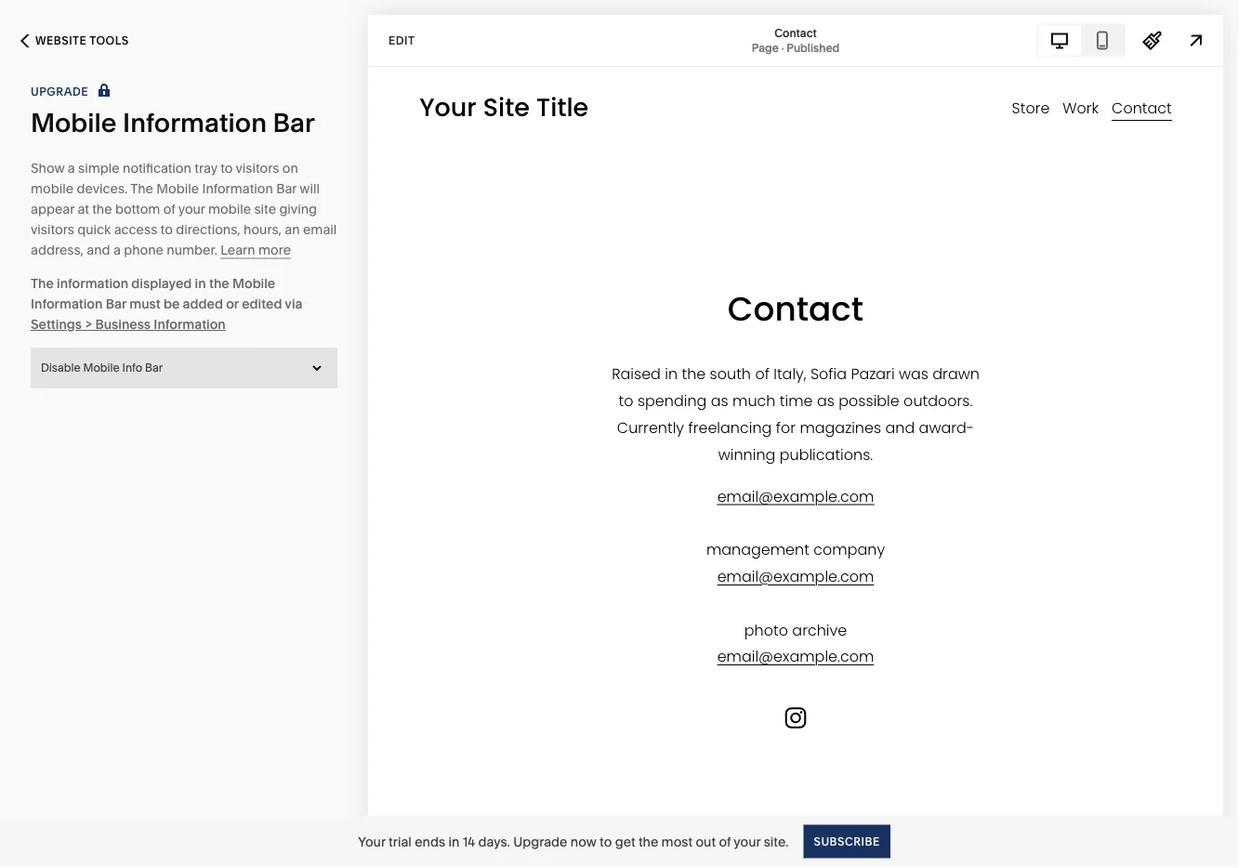 Task type: vqa. For each thing, say whether or not it's contained in the screenshot.
MORE
yes



Task type: locate. For each thing, give the bounding box(es) containing it.
devices.
[[77, 181, 128, 197]]

in up added
[[195, 276, 206, 291]]

1 vertical spatial the
[[209, 276, 229, 291]]

the inside the information displayed in the mobile information bar must be added or edited via settings > business information
[[31, 276, 54, 291]]

14
[[463, 834, 475, 850]]

the
[[92, 201, 112, 217], [209, 276, 229, 291], [639, 834, 658, 850]]

1 horizontal spatial in
[[448, 834, 459, 850]]

0 horizontal spatial in
[[195, 276, 206, 291]]

0 horizontal spatial visitors
[[31, 222, 74, 238]]

1 vertical spatial your
[[734, 834, 761, 850]]

mobile down the notification
[[156, 181, 199, 197]]

more
[[258, 242, 291, 258]]

1 horizontal spatial upgrade
[[513, 834, 567, 850]]

tab list
[[1038, 26, 1124, 55]]

bar inside show a simple notification tray to visitors on mobile devices. the mobile information bar will appear at the bottom of your mobile site giving visitors quick access to directions, hours, an email address, and a phone number.
[[276, 181, 297, 197]]

the
[[130, 181, 153, 197], [31, 276, 54, 291]]

information down added
[[154, 317, 226, 332]]

your up directions, on the top of the page
[[178, 201, 205, 217]]

1 horizontal spatial a
[[113, 242, 121, 258]]

mobile up directions, on the top of the page
[[208, 201, 251, 217]]

and
[[87, 242, 110, 258]]

the up or
[[209, 276, 229, 291]]

0 vertical spatial upgrade
[[31, 85, 88, 99]]

2 horizontal spatial to
[[600, 834, 612, 850]]

0 vertical spatial a
[[68, 160, 75, 176]]

1 vertical spatial in
[[448, 834, 459, 850]]

page
[[752, 41, 779, 54]]

0 vertical spatial your
[[178, 201, 205, 217]]

access
[[114, 222, 157, 238]]

1 horizontal spatial visitors
[[236, 160, 279, 176]]

1 horizontal spatial mobile
[[208, 201, 251, 217]]

2 horizontal spatial the
[[639, 834, 658, 850]]

0 horizontal spatial upgrade
[[31, 85, 88, 99]]

1 horizontal spatial your
[[734, 834, 761, 850]]

0 vertical spatial mobile
[[31, 181, 74, 197]]

1 horizontal spatial the
[[209, 276, 229, 291]]

1 vertical spatial to
[[160, 222, 173, 238]]

bottom
[[115, 201, 160, 217]]

to right tray
[[220, 160, 233, 176]]

mobile
[[31, 181, 74, 197], [208, 201, 251, 217]]

a
[[68, 160, 75, 176], [113, 242, 121, 258]]

the right get
[[639, 834, 658, 850]]

0 horizontal spatial to
[[160, 222, 173, 238]]

information
[[123, 107, 267, 139], [202, 181, 273, 197], [31, 296, 103, 312], [154, 317, 226, 332]]

your left site. at the right
[[734, 834, 761, 850]]

a right and at the left top of page
[[113, 242, 121, 258]]

disable
[[41, 361, 81, 375]]

mobile information bar
[[31, 107, 315, 139]]

a right show
[[68, 160, 75, 176]]

upgrade down website
[[31, 85, 88, 99]]

1 vertical spatial the
[[31, 276, 54, 291]]

of right bottom at top
[[163, 201, 175, 217]]

0 vertical spatial of
[[163, 201, 175, 217]]

1 vertical spatial of
[[719, 834, 731, 850]]

added
[[183, 296, 223, 312]]

in for 14
[[448, 834, 459, 850]]

0 horizontal spatial of
[[163, 201, 175, 217]]

to left get
[[600, 834, 612, 850]]

published
[[787, 41, 840, 54]]

hours,
[[244, 222, 282, 238]]

in inside the information displayed in the mobile information bar must be added or edited via settings > business information
[[195, 276, 206, 291]]

get
[[615, 834, 635, 850]]

in
[[195, 276, 206, 291], [448, 834, 459, 850]]

your inside show a simple notification tray to visitors on mobile devices. the mobile information bar will appear at the bottom of your mobile site giving visitors quick access to directions, hours, an email address, and a phone number.
[[178, 201, 205, 217]]

1 horizontal spatial the
[[130, 181, 153, 197]]

be
[[164, 296, 180, 312]]

to up phone
[[160, 222, 173, 238]]

bar down on
[[276, 181, 297, 197]]

displayed
[[131, 276, 192, 291]]

0 vertical spatial the
[[130, 181, 153, 197]]

0 vertical spatial to
[[220, 160, 233, 176]]

or
[[226, 296, 239, 312]]

phone
[[124, 242, 164, 258]]

0 horizontal spatial the
[[31, 276, 54, 291]]

upgrade left "now"
[[513, 834, 567, 850]]

in left 14
[[448, 834, 459, 850]]

visitors down appear
[[31, 222, 74, 238]]

mobile up edited
[[232, 276, 275, 291]]

2 vertical spatial the
[[639, 834, 658, 850]]

visitors left on
[[236, 160, 279, 176]]

bar up business
[[106, 296, 126, 312]]

mobile left the info
[[83, 361, 120, 375]]

directions,
[[176, 222, 240, 238]]

of
[[163, 201, 175, 217], [719, 834, 731, 850]]

to
[[220, 160, 233, 176], [160, 222, 173, 238], [600, 834, 612, 850]]

visitors
[[236, 160, 279, 176], [31, 222, 74, 238]]

learn more
[[221, 242, 291, 258]]

email
[[303, 222, 337, 238]]

website tools
[[35, 34, 129, 47]]

the up bottom at top
[[130, 181, 153, 197]]

1 vertical spatial a
[[113, 242, 121, 258]]

upgrade
[[31, 85, 88, 99], [513, 834, 567, 850]]

business
[[95, 317, 151, 332]]

contact page · published
[[752, 26, 840, 54]]

0 vertical spatial the
[[92, 201, 112, 217]]

learn
[[221, 242, 255, 258]]

settings
[[31, 317, 82, 332]]

the inside the information displayed in the mobile information bar must be added or edited via settings > business information
[[209, 276, 229, 291]]

mobile
[[31, 107, 117, 139], [156, 181, 199, 197], [232, 276, 275, 291], [83, 361, 120, 375]]

bar inside the information displayed in the mobile information bar must be added or edited via settings > business information
[[106, 296, 126, 312]]

disable mobile info bar
[[41, 361, 163, 375]]

mobile inside show a simple notification tray to visitors on mobile devices. the mobile information bar will appear at the bottom of your mobile site giving visitors quick access to directions, hours, an email address, and a phone number.
[[156, 181, 199, 197]]

0 vertical spatial in
[[195, 276, 206, 291]]

1 vertical spatial upgrade
[[513, 834, 567, 850]]

1 vertical spatial mobile
[[208, 201, 251, 217]]

the right the at
[[92, 201, 112, 217]]

subscribe button
[[804, 825, 890, 858]]

the down the address,
[[31, 276, 54, 291]]

0 horizontal spatial the
[[92, 201, 112, 217]]

ends
[[415, 834, 445, 850]]

upgrade button
[[31, 82, 114, 102]]

notification
[[123, 160, 191, 176]]

of right 'out'
[[719, 834, 731, 850]]

on
[[282, 160, 298, 176]]

mobile up appear
[[31, 181, 74, 197]]

your
[[178, 201, 205, 217], [734, 834, 761, 850]]

information up tray
[[123, 107, 267, 139]]

information up site
[[202, 181, 273, 197]]

0 horizontal spatial your
[[178, 201, 205, 217]]

bar
[[273, 107, 315, 139], [276, 181, 297, 197], [106, 296, 126, 312], [145, 361, 163, 375]]



Task type: describe. For each thing, give the bounding box(es) containing it.
mobile inside the information displayed in the mobile information bar must be added or edited via settings > business information
[[232, 276, 275, 291]]

mobile down upgrade 'button'
[[31, 107, 117, 139]]

website tools button
[[0, 20, 149, 61]]

information up settings
[[31, 296, 103, 312]]

at
[[78, 201, 89, 217]]

0 horizontal spatial mobile
[[31, 181, 74, 197]]

info
[[122, 361, 142, 375]]

2 vertical spatial to
[[600, 834, 612, 850]]

website
[[35, 34, 87, 47]]

of inside show a simple notification tray to visitors on mobile devices. the mobile information bar will appear at the bottom of your mobile site giving visitors quick access to directions, hours, an email address, and a phone number.
[[163, 201, 175, 217]]

edit
[[389, 33, 415, 47]]

out
[[696, 834, 716, 850]]

quick
[[77, 222, 111, 238]]

most
[[662, 834, 693, 850]]

learn more link
[[221, 242, 291, 259]]

edit button
[[376, 23, 427, 58]]

in for the
[[195, 276, 206, 291]]

show
[[31, 160, 65, 176]]

0 vertical spatial visitors
[[236, 160, 279, 176]]

simple
[[78, 160, 120, 176]]

1 horizontal spatial of
[[719, 834, 731, 850]]

settings > business information link
[[31, 314, 337, 335]]

information inside show a simple notification tray to visitors on mobile devices. the mobile information bar will appear at the bottom of your mobile site giving visitors quick access to directions, hours, an email address, and a phone number.
[[202, 181, 273, 197]]

1 horizontal spatial to
[[220, 160, 233, 176]]

show a simple notification tray to visitors on mobile devices. the mobile information bar will appear at the bottom of your mobile site giving visitors quick access to directions, hours, an email address, and a phone number.
[[31, 160, 337, 258]]

your trial ends in 14 days. upgrade now to get the most out of your site.
[[358, 834, 789, 850]]

number.
[[167, 242, 217, 258]]

0 horizontal spatial a
[[68, 160, 75, 176]]

tray
[[195, 160, 217, 176]]

·
[[781, 41, 784, 54]]

appear
[[31, 201, 74, 217]]

must
[[129, 296, 161, 312]]

days.
[[478, 834, 510, 850]]

>
[[85, 317, 92, 332]]

the inside show a simple notification tray to visitors on mobile devices. the mobile information bar will appear at the bottom of your mobile site giving visitors quick access to directions, hours, an email address, and a phone number.
[[92, 201, 112, 217]]

subscribe
[[814, 835, 880, 848]]

now
[[571, 834, 597, 850]]

edited
[[242, 296, 282, 312]]

an
[[285, 222, 300, 238]]

the inside show a simple notification tray to visitors on mobile devices. the mobile information bar will appear at the bottom of your mobile site giving visitors quick access to directions, hours, an email address, and a phone number.
[[130, 181, 153, 197]]

tools
[[89, 34, 129, 47]]

your
[[358, 834, 386, 850]]

trial
[[389, 834, 412, 850]]

giving
[[279, 201, 317, 217]]

site
[[254, 201, 276, 217]]

contact
[[775, 26, 817, 40]]

information
[[57, 276, 128, 291]]

address,
[[31, 242, 84, 258]]

the information displayed in the mobile information bar must be added or edited via settings > business information
[[31, 276, 303, 332]]

1 vertical spatial visitors
[[31, 222, 74, 238]]

will
[[300, 181, 320, 197]]

bar right the info
[[145, 361, 163, 375]]

via
[[285, 296, 303, 312]]

site.
[[764, 834, 789, 850]]

bar up on
[[273, 107, 315, 139]]

upgrade inside 'button'
[[31, 85, 88, 99]]



